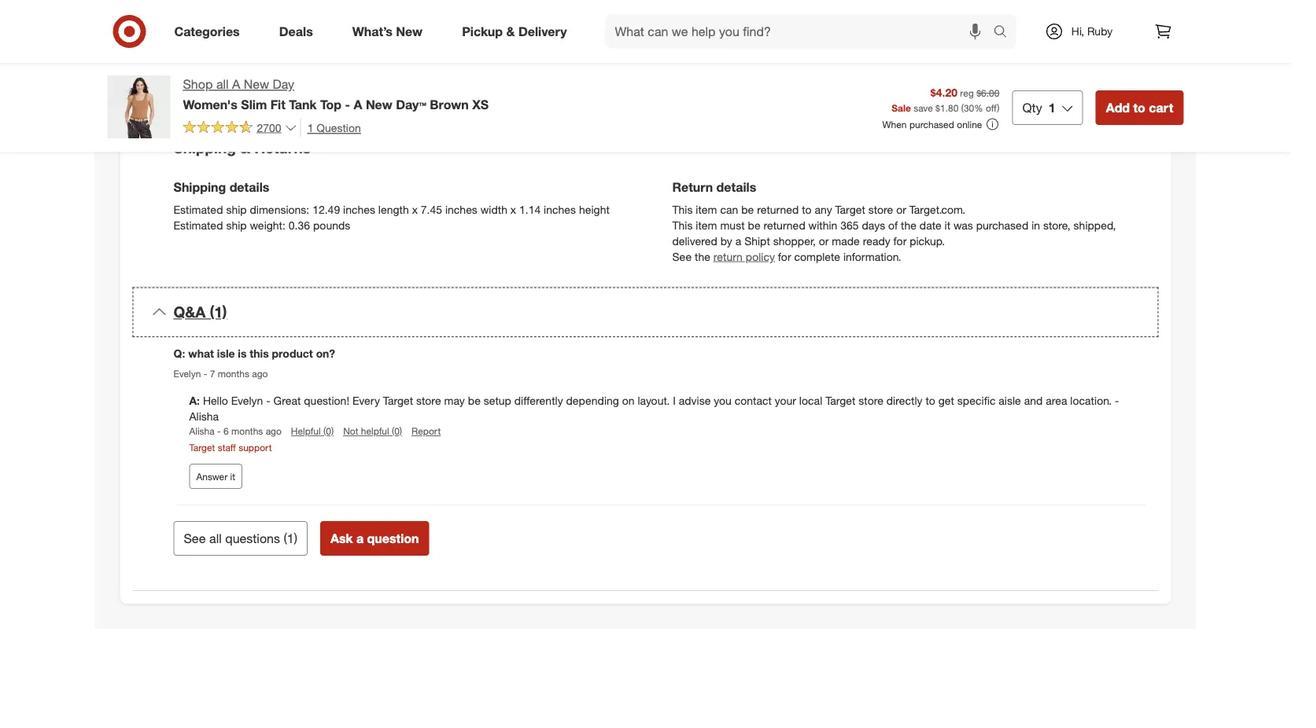 Task type: describe. For each thing, give the bounding box(es) containing it.
days
[[862, 218, 885, 232]]

shipping & returns
[[174, 139, 311, 157]]

qty 1
[[1023, 100, 1056, 115]]

brown
[[430, 97, 469, 112]]

- inside shop all a new day women's slim fit tank top - a new day™ brown xs
[[345, 97, 350, 112]]

helpful
[[361, 426, 389, 437]]

2 inches from the left
[[445, 202, 478, 216]]

reg
[[960, 87, 974, 99]]

support
[[239, 442, 272, 454]]

returns
[[254, 139, 311, 157]]

1 ship from the top
[[226, 202, 247, 216]]

answer it button
[[189, 464, 242, 490]]

0 vertical spatial purchased
[[910, 118, 955, 130]]

fit
[[271, 97, 286, 112]]

specific
[[958, 394, 996, 408]]

- right location.
[[1115, 394, 1119, 408]]

search button
[[986, 14, 1024, 52]]

a:
[[189, 394, 203, 408]]

1 this from the top
[[672, 202, 693, 216]]

6
[[224, 426, 229, 437]]

any
[[815, 202, 832, 216]]

1 vertical spatial 1
[[307, 121, 314, 134]]

target left staff
[[189, 442, 215, 454]]

advise
[[679, 394, 711, 408]]

complete
[[794, 250, 840, 263]]

on
[[622, 394, 635, 408]]

categories link
[[161, 14, 259, 49]]

0 horizontal spatial )
[[294, 531, 297, 547]]

365
[[841, 218, 859, 232]]

be inside hello evelyn - great question! every target store may be setup differently depending on layout. i advise you contact your local target store directly to get specific aisle and area location. - alisha
[[468, 394, 481, 408]]

2 alisha from the top
[[189, 426, 215, 437]]

target staff support
[[189, 442, 272, 454]]

evelyn inside hello evelyn - great question! every target store may be setup differently depending on layout. i advise you contact your local target store directly to get specific aisle and area location. - alisha
[[231, 394, 263, 408]]

area
[[1046, 394, 1067, 408]]

polyester
[[254, 63, 299, 77]]

a inside button
[[356, 531, 364, 547]]

What can we help you find? suggestions appear below search field
[[606, 14, 997, 49]]

0 horizontal spatial 1
[[287, 531, 294, 547]]

alisha inside hello evelyn - great question! every target store may be setup differently depending on layout. i advise you contact your local target store directly to get specific aisle and area location. - alisha
[[189, 410, 219, 424]]

question
[[317, 121, 361, 134]]

all for see
[[209, 531, 222, 547]]

return
[[714, 250, 743, 263]]

all for shop
[[216, 77, 229, 92]]

target right every
[[383, 394, 413, 408]]

$4.20 reg $6.00 sale save $ 1.80 ( 30 % off )
[[892, 85, 1000, 114]]

pickup & delivery
[[462, 24, 567, 39]]

store inside return details this item can be returned to any target store or target.com. this item must be returned within 365 days of the date it was purchased in store, shipped, delivered by a shipt shopper, or made ready for pickup. see the return policy for complete information.
[[869, 202, 893, 216]]

to inside button
[[1134, 100, 1146, 115]]

& for pickup
[[506, 24, 515, 39]]

differently
[[514, 394, 563, 408]]

location.
[[1070, 394, 1112, 408]]

2 horizontal spatial 1
[[1049, 100, 1056, 115]]

add
[[1106, 100, 1130, 115]]

1.80
[[940, 102, 959, 114]]

hi, ruby
[[1072, 24, 1113, 38]]

2700 link
[[183, 119, 297, 138]]

0 horizontal spatial or
[[819, 234, 829, 248]]

top
[[320, 97, 342, 112]]

delivery
[[519, 24, 567, 39]]

directly
[[887, 394, 923, 408]]

question
[[367, 531, 419, 547]]

made
[[832, 234, 860, 248]]

to inside return details this item can be returned to any target store or target.com. this item must be returned within 365 days of the date it was purchased in store, shipped, delivered by a shipt shopper, or made ready for pickup. see the return policy for complete information.
[[802, 202, 812, 216]]

1 question link
[[300, 119, 361, 137]]

what's
[[352, 24, 393, 39]]

shopper,
[[773, 234, 816, 248]]

date
[[920, 218, 942, 232]]

day
[[273, 77, 294, 92]]

q:
[[174, 347, 185, 361]]

2 this from the top
[[672, 218, 693, 232]]

great
[[274, 394, 301, 408]]

target right local
[[826, 394, 856, 408]]

12.49
[[313, 202, 340, 216]]

local
[[799, 394, 823, 408]]

helpful  (0) button
[[291, 425, 334, 438]]

1 vertical spatial a
[[354, 97, 362, 112]]

when purchased online
[[882, 118, 982, 130]]

1 vertical spatial see
[[184, 531, 206, 547]]

purchased inside return details this item can be returned to any target store or target.com. this item must be returned within 365 days of the date it was purchased in store, shipped, delivered by a shipt shopper, or made ready for pickup. see the return policy for complete information.
[[976, 218, 1029, 232]]

shipping for shipping details estimated ship dimensions: 12.49 inches length x 7.45 inches width x 1.14 inches height estimated ship weight: 0.36 pounds
[[174, 180, 226, 195]]

1 vertical spatial be
[[748, 218, 761, 232]]

what's new
[[352, 24, 423, 39]]

shipping details estimated ship dimensions: 12.49 inches length x 7.45 inches width x 1.14 inches height estimated ship weight: 0.36 pounds
[[174, 180, 610, 232]]

ruby
[[1088, 24, 1113, 38]]

you
[[714, 394, 732, 408]]

is
[[238, 347, 247, 361]]

isle
[[217, 347, 235, 361]]

within
[[809, 218, 838, 232]]

weight:
[[250, 218, 286, 232]]

width
[[481, 202, 508, 216]]

report
[[412, 426, 441, 437]]

- left great
[[266, 394, 270, 408]]

categories
[[174, 24, 240, 39]]

sale
[[892, 102, 911, 114]]

return details this item can be returned to any target store or target.com. this item must be returned within 365 days of the date it was purchased in store, shipped, delivered by a shipt shopper, or made ready for pickup. see the return policy for complete information.
[[672, 180, 1116, 263]]

cart
[[1149, 100, 1174, 115]]

(1)
[[210, 303, 227, 321]]

1 vertical spatial ago
[[266, 426, 282, 437]]

save
[[914, 102, 933, 114]]

tank
[[289, 97, 317, 112]]

was
[[954, 218, 973, 232]]

$4.20
[[931, 85, 958, 99]]

hi,
[[1072, 24, 1084, 38]]

product
[[272, 347, 313, 361]]

hello evelyn - great question! every target store may be setup differently depending on layout. i advise you contact your local target store directly to get specific aisle and area location. - alisha
[[189, 394, 1119, 424]]

slim
[[241, 97, 267, 112]]

2 item from the top
[[696, 218, 717, 232]]

add to cart button
[[1096, 90, 1184, 125]]

every
[[352, 394, 380, 408]]

recycled polyester button
[[174, 53, 299, 88]]

) inside $4.20 reg $6.00 sale save $ 1.80 ( 30 % off )
[[997, 102, 1000, 114]]

off
[[986, 102, 997, 114]]



Task type: vqa. For each thing, say whether or not it's contained in the screenshot.
Image of 20" Battery Operated Animated Plush Dancing Christmas Tree Sculpture - Wondershop™ Green
no



Task type: locate. For each thing, give the bounding box(es) containing it.
1 vertical spatial ship
[[226, 218, 247, 232]]

i
[[673, 394, 676, 408]]

2 vertical spatial new
[[366, 97, 392, 112]]

1 horizontal spatial evelyn
[[231, 394, 263, 408]]

not helpful  (0) button
[[343, 425, 402, 438]]

1 horizontal spatial to
[[926, 394, 936, 408]]

new left day™
[[366, 97, 392, 112]]

0 horizontal spatial to
[[802, 202, 812, 216]]

1 vertical spatial to
[[802, 202, 812, 216]]

1 vertical spatial the
[[695, 250, 710, 263]]

ship left dimensions:
[[226, 202, 247, 216]]

search
[[986, 25, 1024, 41]]

details up dimensions:
[[230, 180, 269, 195]]

0 vertical spatial a
[[232, 77, 240, 92]]

0 vertical spatial estimated
[[174, 202, 223, 216]]

alisha down the a:
[[189, 410, 219, 424]]

ask a question button
[[320, 522, 429, 556]]

1 horizontal spatial a
[[354, 97, 362, 112]]

ship
[[226, 202, 247, 216], [226, 218, 247, 232]]

&
[[506, 24, 515, 39], [240, 139, 250, 157]]

estimated left weight:
[[174, 218, 223, 232]]

1 vertical spatial item
[[696, 218, 717, 232]]

(0) inside button
[[323, 426, 334, 437]]

0 vertical spatial months
[[218, 368, 249, 380]]

ago up support
[[266, 426, 282, 437]]

2 (0) from the left
[[392, 426, 402, 437]]

& right pickup
[[506, 24, 515, 39]]

be right can
[[741, 202, 754, 216]]

1 vertical spatial for
[[778, 250, 791, 263]]

store,
[[1043, 218, 1071, 232]]

hello
[[203, 394, 228, 408]]

0 vertical spatial be
[[741, 202, 754, 216]]

shipping down shipping & returns
[[174, 180, 226, 195]]

1 inches from the left
[[343, 202, 375, 216]]

(0) inside button
[[392, 426, 402, 437]]

7.45
[[421, 202, 442, 216]]

1 vertical spatial months
[[231, 426, 263, 437]]

not
[[343, 426, 358, 437]]

see all questions ( 1 )
[[184, 531, 297, 547]]

& down 2700 link
[[240, 139, 250, 157]]

1 vertical spatial alisha
[[189, 426, 215, 437]]

new right what's
[[396, 24, 423, 39]]

months right 7
[[218, 368, 249, 380]]

1 vertical spatial )
[[294, 531, 297, 547]]

- inside the q: what isle is this product on? evelyn - 7 months ago
[[204, 368, 207, 380]]

target up 365
[[835, 202, 865, 216]]

it inside answer it button
[[230, 471, 235, 483]]

1 horizontal spatial (
[[961, 102, 964, 114]]

1 horizontal spatial or
[[896, 202, 906, 216]]

evelyn down q:
[[174, 368, 201, 380]]

ask a question
[[330, 531, 419, 547]]

pickup & delivery link
[[449, 14, 587, 49]]

1 horizontal spatial 1
[[307, 121, 314, 134]]

1 details from the left
[[230, 180, 269, 195]]

shop all a new day women's slim fit tank top - a new day™ brown xs
[[183, 77, 489, 112]]

details for shipping
[[230, 180, 269, 195]]

0 vertical spatial 1
[[1049, 100, 1056, 115]]

0 horizontal spatial inches
[[343, 202, 375, 216]]

2700
[[257, 121, 281, 134]]

2 vertical spatial to
[[926, 394, 936, 408]]

( right questions
[[284, 531, 287, 547]]

1 vertical spatial or
[[819, 234, 829, 248]]

2 details from the left
[[717, 180, 757, 195]]

q&a
[[174, 303, 206, 321]]

women's
[[183, 97, 238, 112]]

(
[[961, 102, 964, 114], [284, 531, 287, 547]]

0 vertical spatial &
[[506, 24, 515, 39]]

1 vertical spatial purchased
[[976, 218, 1029, 232]]

what
[[188, 347, 214, 361]]

& inside "dropdown button"
[[240, 139, 250, 157]]

1 horizontal spatial the
[[901, 218, 917, 232]]

0 vertical spatial to
[[1134, 100, 1146, 115]]

0 vertical spatial new
[[396, 24, 423, 39]]

0 vertical spatial ago
[[252, 368, 268, 380]]

1 down 'tank'
[[307, 121, 314, 134]]

0 horizontal spatial a
[[232, 77, 240, 92]]

0 horizontal spatial (0)
[[323, 426, 334, 437]]

1 horizontal spatial it
[[945, 218, 951, 232]]

0 horizontal spatial (
[[284, 531, 287, 547]]

0 horizontal spatial see
[[184, 531, 206, 547]]

0 horizontal spatial details
[[230, 180, 269, 195]]

see down delivered
[[672, 250, 692, 263]]

inches right '7.45'
[[445, 202, 478, 216]]

inches right the 1.14
[[544, 202, 576, 216]]

this down return
[[672, 202, 693, 216]]

item
[[696, 202, 717, 216], [696, 218, 717, 232]]

0 vertical spatial ship
[[226, 202, 247, 216]]

alisha left 6
[[189, 426, 215, 437]]

0 horizontal spatial new
[[244, 77, 269, 92]]

0 horizontal spatial &
[[240, 139, 250, 157]]

0 vertical spatial it
[[945, 218, 951, 232]]

1 (0) from the left
[[323, 426, 334, 437]]

when
[[882, 118, 907, 130]]

must
[[720, 218, 745, 232]]

or up of in the right of the page
[[896, 202, 906, 216]]

be right the may
[[468, 394, 481, 408]]

1 estimated from the top
[[174, 202, 223, 216]]

to left get
[[926, 394, 936, 408]]

0 vertical spatial a
[[736, 234, 741, 248]]

0 vertical spatial all
[[216, 77, 229, 92]]

1 vertical spatial estimated
[[174, 218, 223, 232]]

of
[[888, 218, 898, 232]]

( right 1.80
[[961, 102, 964, 114]]

a right ask
[[356, 531, 364, 547]]

to
[[1134, 100, 1146, 115], [802, 202, 812, 216], [926, 394, 936, 408]]

store
[[869, 202, 893, 216], [416, 394, 441, 408], [859, 394, 884, 408]]

deals link
[[266, 14, 333, 49]]

0 vertical spatial this
[[672, 202, 693, 216]]

0 horizontal spatial evelyn
[[174, 368, 201, 380]]

1 vertical spatial it
[[230, 471, 235, 483]]

( inside $4.20 reg $6.00 sale save $ 1.80 ( 30 % off )
[[961, 102, 964, 114]]

or down within
[[819, 234, 829, 248]]

1 vertical spatial evelyn
[[231, 394, 263, 408]]

layout.
[[638, 394, 670, 408]]

2 shipping from the top
[[174, 180, 226, 195]]

see left questions
[[184, 531, 206, 547]]

1 right questions
[[287, 531, 294, 547]]

it left was
[[945, 218, 951, 232]]

0 vertical spatial returned
[[757, 202, 799, 216]]

store left the may
[[416, 394, 441, 408]]

item left can
[[696, 202, 717, 216]]

height
[[579, 202, 610, 216]]

2 x from the left
[[511, 202, 516, 216]]

purchased left 'in'
[[976, 218, 1029, 232]]

ago inside the q: what isle is this product on? evelyn - 7 months ago
[[252, 368, 268, 380]]

shipping for shipping & returns
[[174, 139, 236, 157]]

0 horizontal spatial x
[[412, 202, 418, 216]]

1 horizontal spatial for
[[894, 234, 907, 248]]

0 vertical spatial evelyn
[[174, 368, 201, 380]]

store up days
[[869, 202, 893, 216]]

aisle
[[999, 394, 1021, 408]]

0 vertical spatial see
[[672, 250, 692, 263]]

inches up pounds
[[343, 202, 375, 216]]

1 horizontal spatial purchased
[[976, 218, 1029, 232]]

purchased down $
[[910, 118, 955, 130]]

%
[[974, 102, 983, 114]]

ago
[[252, 368, 268, 380], [266, 426, 282, 437]]

questions
[[225, 531, 280, 547]]

by
[[721, 234, 732, 248]]

1 x from the left
[[412, 202, 418, 216]]

a right "top"
[[354, 97, 362, 112]]

1 horizontal spatial )
[[997, 102, 1000, 114]]

1 alisha from the top
[[189, 410, 219, 424]]

ready
[[863, 234, 891, 248]]

day™
[[396, 97, 426, 112]]

all up women's
[[216, 77, 229, 92]]

for down 'shopper,'
[[778, 250, 791, 263]]

0 vertical spatial shipping
[[174, 139, 236, 157]]

qty
[[1023, 100, 1043, 115]]

2 horizontal spatial to
[[1134, 100, 1146, 115]]

1 vertical spatial this
[[672, 218, 693, 232]]

store left directly
[[859, 394, 884, 408]]

2 vertical spatial 1
[[287, 531, 294, 547]]

(0) left not
[[323, 426, 334, 437]]

1 vertical spatial shipping
[[174, 180, 226, 195]]

0 vertical spatial or
[[896, 202, 906, 216]]

all inside shop all a new day women's slim fit tank top - a new day™ brown xs
[[216, 77, 229, 92]]

0 horizontal spatial for
[[778, 250, 791, 263]]

0 horizontal spatial a
[[356, 531, 364, 547]]

1 question
[[307, 121, 361, 134]]

it right the answer
[[230, 471, 235, 483]]

30
[[964, 102, 974, 114]]

see
[[672, 250, 692, 263], [184, 531, 206, 547]]

0 vertical spatial for
[[894, 234, 907, 248]]

shipped,
[[1074, 218, 1116, 232]]

be up shipt at the right top of the page
[[748, 218, 761, 232]]

1 vertical spatial all
[[209, 531, 222, 547]]

for down of in the right of the page
[[894, 234, 907, 248]]

(0)
[[323, 426, 334, 437], [392, 426, 402, 437]]

1.14
[[519, 202, 541, 216]]

image of women's slim fit tank top - a new day™ brown xs image
[[107, 76, 170, 138]]

$6.00
[[977, 87, 1000, 99]]

2 vertical spatial be
[[468, 394, 481, 408]]

q&a (1)
[[174, 303, 227, 321]]

0 horizontal spatial it
[[230, 471, 235, 483]]

the down delivered
[[695, 250, 710, 263]]

all left questions
[[209, 531, 222, 547]]

on?
[[316, 347, 335, 361]]

1 horizontal spatial new
[[366, 97, 392, 112]]

add to cart
[[1106, 100, 1174, 115]]

details for return
[[717, 180, 757, 195]]

details inside shipping details estimated ship dimensions: 12.49 inches length x 7.45 inches width x 1.14 inches height estimated ship weight: 0.36 pounds
[[230, 180, 269, 195]]

0.36
[[289, 218, 310, 232]]

target.com.
[[910, 202, 966, 216]]

a up women's
[[232, 77, 240, 92]]

& for shipping
[[240, 139, 250, 157]]

0 vertical spatial alisha
[[189, 410, 219, 424]]

returned
[[757, 202, 799, 216], [764, 218, 806, 232]]

0 vertical spatial )
[[997, 102, 1000, 114]]

deals
[[279, 24, 313, 39]]

evelyn
[[174, 368, 201, 380], [231, 394, 263, 408]]

evelyn right hello
[[231, 394, 263, 408]]

details
[[230, 180, 269, 195], [717, 180, 757, 195]]

0 horizontal spatial the
[[695, 250, 710, 263]]

x left '7.45'
[[412, 202, 418, 216]]

1 horizontal spatial see
[[672, 250, 692, 263]]

to right add
[[1134, 100, 1146, 115]]

1 horizontal spatial &
[[506, 24, 515, 39]]

pounds
[[313, 218, 350, 232]]

1 right qty on the right
[[1049, 100, 1056, 115]]

2 horizontal spatial inches
[[544, 202, 576, 216]]

details up can
[[717, 180, 757, 195]]

) right questions
[[294, 531, 297, 547]]

staff
[[218, 442, 236, 454]]

7
[[210, 368, 215, 380]]

see inside return details this item can be returned to any target store or target.com. this item must be returned within 365 days of the date it was purchased in store, shipped, delivered by a shipt shopper, or made ready for pickup. see the return policy for complete information.
[[672, 250, 692, 263]]

shipping
[[174, 139, 236, 157], [174, 180, 226, 195]]

1 vertical spatial a
[[356, 531, 364, 547]]

new inside the what's new link
[[396, 24, 423, 39]]

to inside hello evelyn - great question! every target store may be setup differently depending on layout. i advise you contact your local target store directly to get specific aisle and area location. - alisha
[[926, 394, 936, 408]]

the right of in the right of the page
[[901, 218, 917, 232]]

0 vertical spatial item
[[696, 202, 717, 216]]

2 estimated from the top
[[174, 218, 223, 232]]

new up slim
[[244, 77, 269, 92]]

all
[[216, 77, 229, 92], [209, 531, 222, 547]]

question!
[[304, 394, 349, 408]]

ship left weight:
[[226, 218, 247, 232]]

1 horizontal spatial a
[[736, 234, 741, 248]]

1 horizontal spatial details
[[717, 180, 757, 195]]

recycled
[[205, 63, 251, 77]]

this up delivered
[[672, 218, 693, 232]]

return
[[672, 180, 713, 195]]

shipping inside shipping details estimated ship dimensions: 12.49 inches length x 7.45 inches width x 1.14 inches height estimated ship weight: 0.36 pounds
[[174, 180, 226, 195]]

shipping down 2700 link
[[174, 139, 236, 157]]

be
[[741, 202, 754, 216], [748, 218, 761, 232], [468, 394, 481, 408]]

2 ship from the top
[[226, 218, 247, 232]]

a right by
[[736, 234, 741, 248]]

can
[[720, 202, 738, 216]]

to left any
[[802, 202, 812, 216]]

setup
[[484, 394, 511, 408]]

1 horizontal spatial inches
[[445, 202, 478, 216]]

1 shipping from the top
[[174, 139, 236, 157]]

shipping inside "dropdown button"
[[174, 139, 236, 157]]

- left 7
[[204, 368, 207, 380]]

- left 6
[[217, 426, 221, 437]]

0 horizontal spatial purchased
[[910, 118, 955, 130]]

) down $6.00 on the right of page
[[997, 102, 1000, 114]]

target inside return details this item can be returned to any target store or target.com. this item must be returned within 365 days of the date it was purchased in store, shipped, delivered by a shipt shopper, or made ready for pickup. see the return policy for complete information.
[[835, 202, 865, 216]]

x left the 1.14
[[511, 202, 516, 216]]

pickup.
[[910, 234, 945, 248]]

item up delivered
[[696, 218, 717, 232]]

months up support
[[231, 426, 263, 437]]

- right "top"
[[345, 97, 350, 112]]

and
[[1024, 394, 1043, 408]]

not helpful  (0)
[[343, 426, 402, 437]]

a inside return details this item can be returned to any target store or target.com. this item must be returned within 365 days of the date it was purchased in store, shipped, delivered by a shipt shopper, or made ready for pickup. see the return policy for complete information.
[[736, 234, 741, 248]]

1 vertical spatial returned
[[764, 218, 806, 232]]

estimated down shipping & returns
[[174, 202, 223, 216]]

1 vertical spatial &
[[240, 139, 250, 157]]

1 horizontal spatial x
[[511, 202, 516, 216]]

1 horizontal spatial (0)
[[392, 426, 402, 437]]

ago down this
[[252, 368, 268, 380]]

1 vertical spatial new
[[244, 77, 269, 92]]

1 vertical spatial (
[[284, 531, 287, 547]]

length
[[378, 202, 409, 216]]

2 horizontal spatial new
[[396, 24, 423, 39]]

$
[[936, 102, 940, 114]]

0 vertical spatial the
[[901, 218, 917, 232]]

3 inches from the left
[[544, 202, 576, 216]]

evelyn inside the q: what isle is this product on? evelyn - 7 months ago
[[174, 368, 201, 380]]

helpful  (0)
[[291, 426, 334, 437]]

(0) right helpful
[[392, 426, 402, 437]]

details inside return details this item can be returned to any target store or target.com. this item must be returned within 365 days of the date it was purchased in store, shipped, delivered by a shipt shopper, or made ready for pickup. see the return policy for complete information.
[[717, 180, 757, 195]]

it inside return details this item can be returned to any target store or target.com. this item must be returned within 365 days of the date it was purchased in store, shipped, delivered by a shipt shopper, or made ready for pickup. see the return policy for complete information.
[[945, 218, 951, 232]]

contact
[[735, 394, 772, 408]]

months inside the q: what isle is this product on? evelyn - 7 months ago
[[218, 368, 249, 380]]

1 item from the top
[[696, 202, 717, 216]]

0 vertical spatial (
[[961, 102, 964, 114]]



